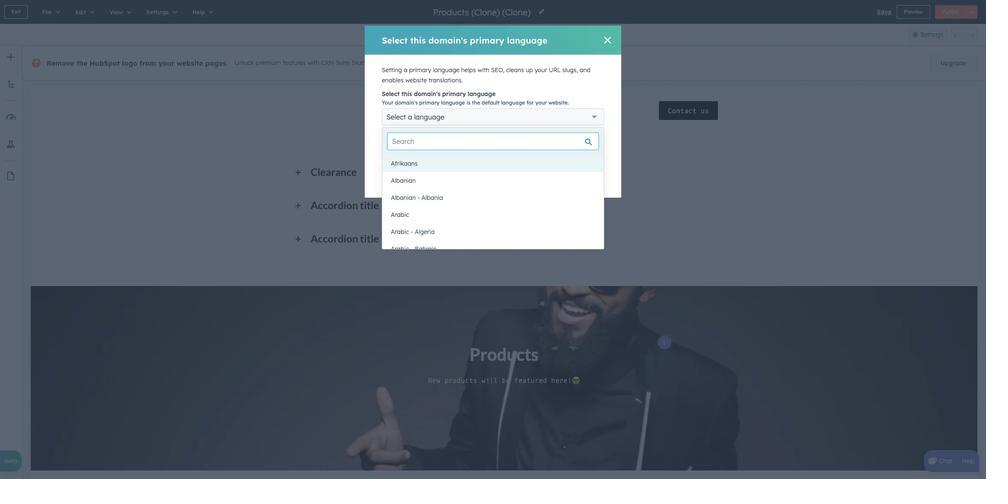 Task type: locate. For each thing, give the bounding box(es) containing it.
3 arabic from the top
[[391, 245, 409, 253]]

setting a primary language helps with seo, cleans up your url slugs, and enables website translations.
[[382, 66, 591, 84]]

group down publish group
[[951, 27, 978, 42]]

translations.
[[429, 77, 463, 84]]

this
[[410, 35, 426, 46], [402, 90, 412, 98]]

2 vertical spatial the
[[474, 147, 483, 155]]

note:
[[391, 139, 406, 146]]

primary inside the 'setting a primary language helps with seo, cleans up your url slugs, and enables website translations.'
[[409, 66, 431, 74]]

save button left preview button
[[877, 7, 892, 17]]

1 horizontal spatial group
[[951, 27, 978, 42]]

primary up "translations."
[[409, 66, 431, 74]]

0 horizontal spatial website
[[177, 59, 203, 68]]

2 vertical spatial a
[[582, 139, 586, 146]]

save down afrikaans
[[393, 175, 407, 183]]

a right include
[[582, 139, 586, 146]]

1 horizontal spatial save
[[877, 8, 892, 16]]

language up pages
[[414, 113, 444, 121]]

- inside "button"
[[411, 245, 413, 253]]

albania
[[422, 194, 443, 202]]

help
[[962, 458, 975, 466]]

domain's
[[428, 35, 467, 46], [414, 90, 441, 98], [395, 100, 418, 106], [460, 139, 485, 146]]

save for save button related to publish group
[[877, 8, 892, 16]]

select down the your
[[387, 113, 406, 121]]

1 vertical spatial a
[[408, 113, 412, 121]]

1 horizontal spatial in
[[467, 147, 472, 155]]

albanian left albania
[[391, 194, 416, 202]]

arabic for arabic - bahrain
[[391, 245, 409, 253]]

1 vertical spatial website
[[405, 77, 427, 84]]

setting
[[382, 66, 402, 74]]

language down note:
[[391, 147, 417, 155]]

arabic inside "button"
[[391, 245, 409, 253]]

features
[[282, 59, 306, 67]]

primary
[[470, 35, 504, 46], [409, 66, 431, 74], [442, 90, 466, 98], [419, 100, 440, 106], [487, 139, 509, 146]]

slugs,
[[562, 66, 578, 74]]

select up setting
[[382, 35, 408, 46]]

this inside select this domain's primary language your domain's primary language is the default language for your website.
[[402, 90, 412, 98]]

1 vertical spatial albanian
[[391, 194, 416, 202]]

the left url.
[[474, 147, 483, 155]]

- left algeria
[[411, 228, 413, 236]]

cleans
[[506, 66, 524, 74]]

albanian inside button
[[391, 194, 416, 202]]

language left will
[[511, 139, 537, 146]]

and
[[580, 66, 591, 74]]

0 vertical spatial save button
[[877, 7, 892, 17]]

0 vertical spatial -
[[417, 194, 420, 202]]

publish group
[[935, 5, 978, 19]]

save for save button in the select this domain's primary language dialog
[[393, 175, 407, 183]]

1 horizontal spatial a
[[408, 113, 412, 121]]

1 vertical spatial this
[[402, 90, 412, 98]]

select inside select this domain's primary language your domain's primary language is the default language for your website.
[[382, 90, 400, 98]]

0 horizontal spatial save button
[[382, 171, 418, 188]]

1 horizontal spatial website
[[405, 77, 427, 84]]

a for select
[[408, 113, 412, 121]]

1 vertical spatial -
[[411, 228, 413, 236]]

albanian
[[391, 177, 416, 185], [391, 194, 416, 202]]

2 vertical spatial arabic
[[391, 245, 409, 253]]

- left bahrain
[[411, 245, 413, 253]]

a up the
[[408, 113, 412, 121]]

1 vertical spatial the
[[472, 100, 480, 106]]

website
[[177, 59, 203, 68], [405, 77, 427, 84]]

the inside note: the pages in your domain's primary language will not include a language slug (like "/en/") in the url.
[[474, 147, 483, 155]]

website right "enables"
[[405, 77, 427, 84]]

0 vertical spatial albanian
[[391, 177, 416, 185]]

1 vertical spatial arabic
[[391, 228, 409, 236]]

preview
[[904, 9, 923, 15]]

save button for publish group
[[877, 7, 892, 17]]

0 vertical spatial arabic
[[391, 211, 409, 219]]

arabic - bahrain button
[[382, 241, 604, 258]]

url
[[549, 66, 561, 74]]

0 vertical spatial a
[[404, 66, 407, 74]]

arabic
[[391, 211, 409, 219], [391, 228, 409, 236], [391, 245, 409, 253]]

select for select this domain's primary language
[[382, 35, 408, 46]]

select a language button
[[382, 109, 604, 126]]

the right remove
[[76, 59, 87, 68]]

1 vertical spatial save
[[393, 175, 407, 183]]

select inside dropdown button
[[387, 113, 406, 121]]

group
[[474, 27, 508, 42], [951, 27, 978, 42]]

"/en/")
[[445, 147, 465, 155]]

arabic inside button
[[391, 211, 409, 219]]

in
[[439, 139, 444, 146], [467, 147, 472, 155]]

will
[[539, 139, 548, 146]]

in right "/en/")
[[467, 147, 472, 155]]

arabic - bahrain
[[391, 245, 437, 253]]

0 vertical spatial select
[[382, 35, 408, 46]]

settings
[[920, 31, 943, 38]]

2 horizontal spatial a
[[582, 139, 586, 146]]

in up (like
[[439, 139, 444, 146]]

domain's up helps
[[428, 35, 467, 46]]

your right from
[[158, 59, 174, 68]]

1 albanian from the top
[[391, 177, 416, 185]]

for
[[527, 100, 534, 106]]

arabic inside button
[[391, 228, 409, 236]]

2 arabic from the top
[[391, 228, 409, 236]]

enables
[[382, 77, 404, 84]]

slug
[[419, 147, 430, 155]]

0 vertical spatial the
[[76, 59, 87, 68]]

a
[[404, 66, 407, 74], [408, 113, 412, 121], [582, 139, 586, 146]]

save left preview button
[[877, 8, 892, 16]]

exit link
[[4, 5, 28, 19]]

hubspot
[[90, 59, 120, 68]]

domain's up "/en/")
[[460, 139, 485, 146]]

your right for
[[535, 100, 547, 106]]

a inside dropdown button
[[408, 113, 412, 121]]

2 vertical spatial -
[[411, 245, 413, 253]]

0 horizontal spatial a
[[404, 66, 407, 74]]

beta button
[[0, 451, 22, 473]]

- left albania
[[417, 194, 420, 202]]

with
[[307, 59, 319, 67], [478, 66, 489, 74]]

afrikaans
[[391, 160, 418, 168]]

beta
[[4, 458, 18, 466]]

1 group from the left
[[474, 27, 508, 42]]

language up up
[[507, 35, 547, 46]]

arabic up "arabic - algeria"
[[391, 211, 409, 219]]

the inside select this domain's primary language your domain's primary language is the default language for your website.
[[472, 100, 480, 106]]

url.
[[484, 147, 498, 155]]

a right setting
[[404, 66, 407, 74]]

premium
[[256, 59, 281, 67]]

primary down "translations."
[[442, 90, 466, 98]]

0 vertical spatial save
[[877, 8, 892, 16]]

select up the your
[[382, 90, 400, 98]]

arabic down "arabic - algeria"
[[391, 245, 409, 253]]

save button inside select this domain's primary language dialog
[[382, 171, 418, 188]]

1 vertical spatial select
[[382, 90, 400, 98]]

0 horizontal spatial group
[[474, 27, 508, 42]]

0 vertical spatial this
[[410, 35, 426, 46]]

0 horizontal spatial save
[[393, 175, 407, 183]]

2 albanian from the top
[[391, 194, 416, 202]]

language inside dropdown button
[[414, 113, 444, 121]]

exit
[[12, 9, 21, 15]]

list box
[[382, 155, 604, 258]]

with left crm
[[307, 59, 319, 67]]

- for algeria
[[411, 228, 413, 236]]

algeria
[[415, 228, 435, 236]]

arabic up arabic - bahrain
[[391, 228, 409, 236]]

2 vertical spatial select
[[387, 113, 406, 121]]

your right up
[[535, 66, 547, 74]]

a inside the 'setting a primary language helps with seo, cleans up your url slugs, and enables website translations.'
[[404, 66, 407, 74]]

your
[[382, 100, 393, 106]]

list box containing afrikaans
[[382, 155, 604, 258]]

arabic for arabic - algeria
[[391, 228, 409, 236]]

None field
[[432, 6, 533, 18]]

chat
[[939, 458, 953, 466]]

albanian inside button
[[391, 177, 416, 185]]

your
[[158, 59, 174, 68], [535, 66, 547, 74], [535, 100, 547, 106], [445, 139, 458, 146]]

save
[[877, 8, 892, 16], [393, 175, 407, 183]]

-
[[417, 194, 420, 202], [411, 228, 413, 236], [411, 245, 413, 253]]

bahrain
[[415, 245, 437, 253]]

language up default in the top of the page
[[468, 90, 496, 98]]

the
[[408, 139, 418, 146]]

albanian - albania button
[[382, 189, 604, 207]]

save inside button
[[393, 175, 407, 183]]

primary up url.
[[487, 139, 509, 146]]

0 horizontal spatial with
[[307, 59, 319, 67]]

1 vertical spatial in
[[467, 147, 472, 155]]

this for select this domain's primary language your domain's primary language is the default language for your website.
[[402, 90, 412, 98]]

albanian down afrikaans
[[391, 177, 416, 185]]

1 vertical spatial save button
[[382, 171, 418, 188]]

the right is
[[472, 100, 480, 106]]

select
[[382, 35, 408, 46], [382, 90, 400, 98], [387, 113, 406, 121]]

1 arabic from the top
[[391, 211, 409, 219]]

1 horizontal spatial save button
[[877, 7, 892, 17]]

website left pages.
[[177, 59, 203, 68]]

this for select this domain's primary language
[[410, 35, 426, 46]]

your up "/en/")
[[445, 139, 458, 146]]

language up "translations."
[[433, 66, 460, 74]]

save button
[[877, 7, 892, 17], [382, 171, 418, 188]]

include
[[560, 139, 580, 146]]

the
[[76, 59, 87, 68], [472, 100, 480, 106], [474, 147, 483, 155]]

1 horizontal spatial with
[[478, 66, 489, 74]]

language
[[507, 35, 547, 46], [433, 66, 460, 74], [468, 90, 496, 98], [441, 100, 465, 106], [501, 100, 525, 106], [414, 113, 444, 121], [511, 139, 537, 146], [391, 147, 417, 155]]

group up seo,
[[474, 27, 508, 42]]

- for albania
[[417, 194, 420, 202]]

0 horizontal spatial in
[[439, 139, 444, 146]]

with left seo,
[[478, 66, 489, 74]]

save button down afrikaans
[[382, 171, 418, 188]]



Task type: describe. For each thing, give the bounding box(es) containing it.
settings button
[[908, 27, 947, 42]]

website inside the 'setting a primary language helps with seo, cleans up your url slugs, and enables website translations.'
[[405, 77, 427, 84]]

language inside the 'setting a primary language helps with seo, cleans up your url slugs, and enables website translations.'
[[433, 66, 460, 74]]

note: the pages in your domain's primary language will not include a language slug (like "/en/") in the url.
[[391, 139, 586, 155]]

from
[[140, 59, 156, 68]]

your inside note: the pages in your domain's primary language will not include a language slug (like "/en/") in the url.
[[445, 139, 458, 146]]

a for setting
[[404, 66, 407, 74]]

0 vertical spatial website
[[177, 59, 203, 68]]

default
[[482, 100, 500, 106]]

albanian for albanian
[[391, 177, 416, 185]]

albanian for albanian - albania
[[391, 194, 416, 202]]

your inside select this domain's primary language your domain's primary language is the default language for your website.
[[535, 100, 547, 106]]

select a language
[[387, 113, 444, 121]]

arabic for arabic
[[391, 211, 409, 219]]

primary up seo,
[[470, 35, 504, 46]]

albanian button
[[382, 172, 604, 189]]

primary up select a language
[[419, 100, 440, 106]]

is
[[466, 100, 470, 106]]

select this domain's primary language your domain's primary language is the default language for your website.
[[382, 90, 569, 106]]

arabic - algeria button
[[382, 224, 604, 241]]

(like
[[432, 147, 444, 155]]

remove
[[47, 59, 74, 68]]

your inside the 'setting a primary language helps with seo, cleans up your url slugs, and enables website translations.'
[[535, 66, 547, 74]]

domain's down "translations."
[[414, 90, 441, 98]]

- for bahrain
[[411, 245, 413, 253]]

logo
[[122, 59, 137, 68]]

language left for
[[501, 100, 525, 106]]

0 vertical spatial in
[[439, 139, 444, 146]]

arabic button
[[382, 207, 604, 224]]

select for select this domain's primary language your domain's primary language is the default language for your website.
[[382, 90, 400, 98]]

select this domain's primary language
[[382, 35, 547, 46]]

upgrade
[[941, 59, 966, 67]]

domain's up select a language
[[395, 100, 418, 106]]

arabic - algeria
[[391, 228, 435, 236]]

up
[[526, 66, 533, 74]]

Search search field
[[387, 133, 599, 150]]

helps
[[461, 66, 476, 74]]

remove the hubspot logo from your website pages.
[[47, 59, 228, 68]]

unlock
[[235, 59, 254, 67]]

pages.
[[205, 59, 228, 68]]

a inside note: the pages in your domain's primary language will not include a language slug (like "/en/") in the url.
[[582, 139, 586, 146]]

primary inside note: the pages in your domain's primary language will not include a language slug (like "/en/") in the url.
[[487, 139, 509, 146]]

2 group from the left
[[951, 27, 978, 42]]

afrikaans button
[[382, 155, 604, 172]]

language left is
[[441, 100, 465, 106]]

with inside the 'setting a primary language helps with seo, cleans up your url slugs, and enables website translations.'
[[478, 66, 489, 74]]

select for select a language
[[387, 113, 406, 121]]

preview button
[[897, 5, 930, 19]]

unlock premium features with crm suite starter.
[[235, 59, 372, 67]]

albanian - albania
[[391, 194, 443, 202]]

website.
[[548, 100, 569, 106]]

domain's inside note: the pages in your domain's primary language will not include a language slug (like "/en/") in the url.
[[460, 139, 485, 146]]

upgrade link
[[930, 55, 977, 72]]

crm
[[321, 59, 334, 67]]

suite
[[336, 59, 350, 67]]

select this domain's primary language dialog
[[365, 26, 621, 198]]

seo,
[[491, 66, 505, 74]]

starter.
[[352, 59, 372, 67]]

not
[[549, 139, 559, 146]]

pages
[[420, 139, 437, 146]]

close image
[[604, 37, 611, 44]]

publish
[[942, 9, 960, 15]]

save button for select this domain's primary language dialog at top
[[382, 171, 418, 188]]

publish button
[[935, 5, 967, 19]]



Task type: vqa. For each thing, say whether or not it's contained in the screenshot.
'progress bar'
no



